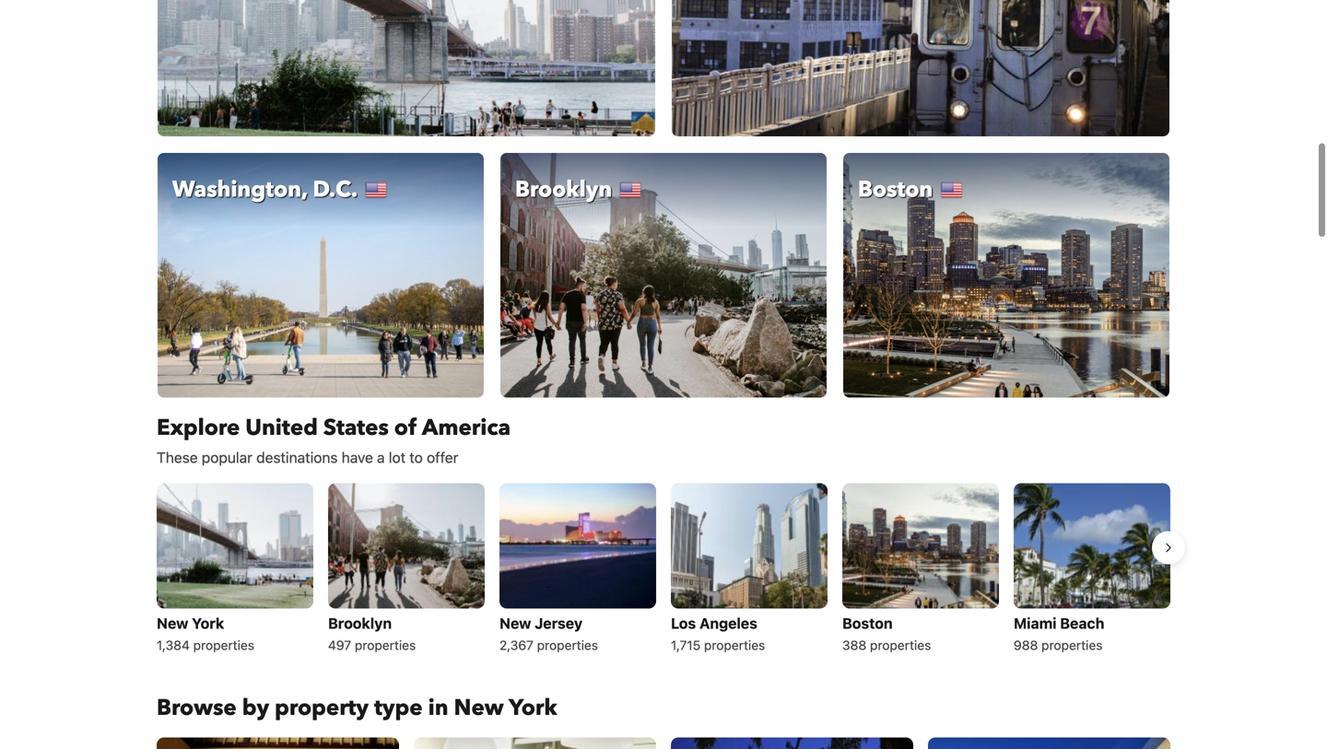 Task type: locate. For each thing, give the bounding box(es) containing it.
0 vertical spatial boston
[[858, 175, 933, 205]]

1 properties from the left
[[193, 638, 254, 653]]

0 vertical spatial brooklyn
[[515, 175, 612, 205]]

2 properties from the left
[[355, 638, 416, 653]]

1 vertical spatial brooklyn
[[328, 615, 392, 633]]

york
[[192, 615, 224, 633], [509, 693, 558, 724]]

miami
[[1014, 615, 1057, 633]]

1 horizontal spatial york
[[509, 693, 558, 724]]

boston 388 properties
[[843, 615, 932, 653]]

browse
[[157, 693, 237, 724]]

washington,
[[172, 175, 308, 205]]

properties right 388
[[870, 638, 932, 653]]

properties inside new york 1,384 properties
[[193, 638, 254, 653]]

brooklyn link
[[500, 152, 828, 399]]

type
[[374, 693, 423, 724]]

new inside new jersey 2,367 properties
[[500, 615, 531, 633]]

these
[[157, 449, 198, 467]]

3 properties from the left
[[537, 638, 598, 653]]

united
[[246, 413, 318, 444]]

properties down the beach
[[1042, 638, 1103, 653]]

brooklyn inside brooklyn 497 properties
[[328, 615, 392, 633]]

properties for new jersey
[[537, 638, 598, 653]]

1 horizontal spatial brooklyn
[[515, 175, 612, 205]]

497
[[328, 638, 351, 653]]

properties for los angeles
[[704, 638, 766, 653]]

region
[[142, 476, 1186, 664]]

properties right 1,384
[[193, 638, 254, 653]]

4 properties from the left
[[704, 638, 766, 653]]

new up the 2,367
[[500, 615, 531, 633]]

new up 1,384
[[157, 615, 188, 633]]

new inside new york 1,384 properties
[[157, 615, 188, 633]]

388
[[843, 638, 867, 653]]

properties down jersey
[[537, 638, 598, 653]]

1 vertical spatial boston
[[843, 615, 893, 633]]

york down the 2,367
[[509, 693, 558, 724]]

properties
[[193, 638, 254, 653], [355, 638, 416, 653], [537, 638, 598, 653], [704, 638, 766, 653], [870, 638, 932, 653], [1042, 638, 1103, 653]]

miami beach 988 properties
[[1014, 615, 1105, 653]]

properties inside miami beach 988 properties
[[1042, 638, 1103, 653]]

washington, d.c.
[[172, 175, 358, 205]]

1,715
[[671, 638, 701, 653]]

york up the browse
[[192, 615, 224, 633]]

boston link
[[843, 152, 1171, 399]]

washington, d.c. link
[[157, 152, 485, 399]]

brooklyn
[[515, 175, 612, 205], [328, 615, 392, 633]]

5 properties from the left
[[870, 638, 932, 653]]

boston inside the boston 388 properties
[[843, 615, 893, 633]]

boston
[[858, 175, 933, 205], [843, 615, 893, 633]]

property
[[275, 693, 369, 724]]

brooklyn for brooklyn
[[515, 175, 612, 205]]

new
[[157, 615, 188, 633], [500, 615, 531, 633], [454, 693, 504, 724]]

0 horizontal spatial york
[[192, 615, 224, 633]]

1,384
[[157, 638, 190, 653]]

states
[[324, 413, 389, 444]]

properties inside new jersey 2,367 properties
[[537, 638, 598, 653]]

beach
[[1061, 615, 1105, 633]]

0 vertical spatial york
[[192, 615, 224, 633]]

1 vertical spatial york
[[509, 693, 558, 724]]

0 horizontal spatial brooklyn
[[328, 615, 392, 633]]

properties right 497
[[355, 638, 416, 653]]

6 properties from the left
[[1042, 638, 1103, 653]]

explore united states of america these popular destinations have a lot to offer
[[157, 413, 511, 467]]

have
[[342, 449, 373, 467]]

properties down 'angeles'
[[704, 638, 766, 653]]

region containing new york
[[142, 476, 1186, 664]]

988
[[1014, 638, 1039, 653]]

properties inside los angeles 1,715 properties
[[704, 638, 766, 653]]

a
[[377, 449, 385, 467]]

los angeles 1,715 properties
[[671, 615, 766, 653]]

of
[[394, 413, 417, 444]]

properties for new york
[[193, 638, 254, 653]]



Task type: vqa. For each thing, say whether or not it's contained in the screenshot.
rentals
no



Task type: describe. For each thing, give the bounding box(es) containing it.
new jersey 2,367 properties
[[500, 615, 598, 653]]

2,367
[[500, 638, 534, 653]]

york inside new york 1,384 properties
[[192, 615, 224, 633]]

new for new jersey
[[500, 615, 531, 633]]

properties inside brooklyn 497 properties
[[355, 638, 416, 653]]

explore
[[157, 413, 240, 444]]

boston for boston 388 properties
[[843, 615, 893, 633]]

america
[[422, 413, 511, 444]]

by
[[242, 693, 269, 724]]

brooklyn for brooklyn 497 properties
[[328, 615, 392, 633]]

los
[[671, 615, 696, 633]]

browse by property type in new york
[[157, 693, 558, 724]]

offer
[[427, 449, 459, 467]]

new right 'in'
[[454, 693, 504, 724]]

angeles
[[700, 615, 758, 633]]

properties for miami beach
[[1042, 638, 1103, 653]]

popular
[[202, 449, 253, 467]]

d.c.
[[313, 175, 358, 205]]

boston for boston
[[858, 175, 933, 205]]

brooklyn 497 properties
[[328, 615, 416, 653]]

jersey
[[535, 615, 583, 633]]

to
[[410, 449, 423, 467]]

new york 1,384 properties
[[157, 615, 254, 653]]

new for new york
[[157, 615, 188, 633]]

properties inside the boston 388 properties
[[870, 638, 932, 653]]

in
[[428, 693, 449, 724]]

destinations
[[256, 449, 338, 467]]

lot
[[389, 449, 406, 467]]



